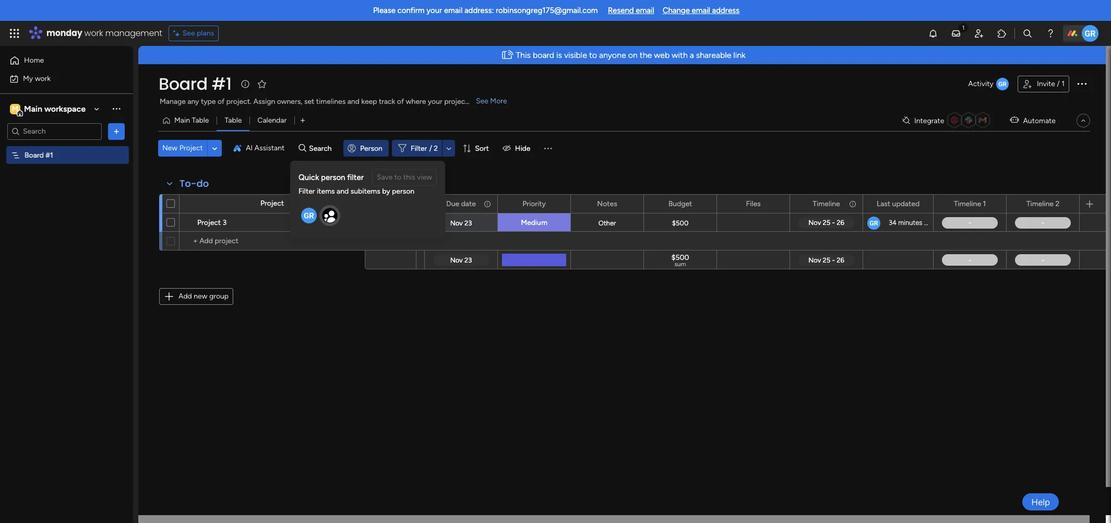 Task type: describe. For each thing, give the bounding box(es) containing it.
help
[[1032, 497, 1050, 507]]

my work button
[[6, 70, 112, 87]]

workspace selection element
[[10, 103, 87, 116]]

column information image
[[849, 200, 857, 208]]

table button
[[217, 112, 250, 129]]

Due date field
[[444, 198, 479, 210]]

project
[[444, 97, 468, 106]]

home
[[24, 56, 44, 65]]

see more
[[476, 97, 507, 105]]

link
[[734, 50, 746, 60]]

ago
[[924, 219, 936, 227]]

1 image
[[959, 21, 969, 33]]

resend email link
[[608, 6, 655, 15]]

stands.
[[470, 97, 493, 106]]

$500 sum
[[672, 253, 689, 268]]

greg robinson image
[[1082, 25, 1099, 42]]

table inside button
[[225, 116, 242, 125]]

date
[[461, 199, 476, 208]]

shareable
[[696, 50, 732, 60]]

timelines
[[316, 97, 346, 106]]

board inside board #1 list box
[[25, 151, 44, 160]]

inbox image
[[951, 28, 962, 39]]

work for my
[[35, 74, 51, 83]]

to-
[[180, 177, 197, 190]]

+ Add project text field
[[185, 235, 360, 247]]

Search in workspace field
[[22, 125, 87, 137]]

resend email
[[608, 6, 655, 15]]

1 email from the left
[[444, 6, 463, 15]]

updated
[[893, 199, 920, 208]]

Timeline field
[[810, 198, 843, 210]]

timeline 1
[[954, 199, 986, 208]]

main for main table
[[174, 116, 190, 125]]

last updated
[[877, 199, 920, 208]]

owners,
[[277, 97, 303, 106]]

board
[[533, 50, 554, 60]]

1 horizontal spatial #1
[[212, 72, 232, 96]]

more
[[490, 97, 507, 105]]

1 inside 'button'
[[1062, 79, 1065, 88]]

timeline for timeline 2
[[1027, 199, 1054, 208]]

timeline 2
[[1027, 199, 1060, 208]]

add to favorites image
[[257, 79, 267, 89]]

email for resend email
[[636, 6, 655, 15]]

Timeline 1 field
[[952, 198, 989, 210]]

2 inside field
[[1056, 199, 1060, 208]]

34 minutes ago
[[889, 219, 936, 227]]

change email address link
[[663, 6, 740, 15]]

#1 inside board #1 list box
[[46, 151, 53, 160]]

menu image
[[543, 143, 554, 153]]

items
[[317, 187, 335, 196]]

by
[[382, 187, 390, 196]]

Timeline 2 field
[[1024, 198, 1063, 210]]

quick
[[299, 173, 319, 182]]

filter for filter / 2
[[411, 144, 427, 153]]

add new group button
[[159, 288, 233, 305]]

0 vertical spatial 2
[[434, 144, 438, 153]]

Owner field
[[377, 198, 404, 210]]

/ for 1
[[1057, 79, 1060, 88]]

new
[[162, 144, 178, 152]]

notifications image
[[928, 28, 939, 39]]

filter
[[347, 173, 364, 182]]

options image
[[1076, 77, 1089, 90]]

owner
[[380, 199, 402, 208]]

hide button
[[499, 140, 537, 157]]

0 vertical spatial and
[[348, 97, 360, 106]]

files
[[746, 199, 761, 208]]

collapse board header image
[[1080, 116, 1088, 125]]

visible
[[564, 50, 587, 60]]

Search field
[[307, 141, 338, 156]]

sort
[[475, 144, 489, 153]]

autopilot image
[[1010, 113, 1019, 127]]

Budget field
[[666, 198, 695, 210]]

to
[[589, 50, 597, 60]]

notes
[[597, 199, 617, 208]]

1 vertical spatial person
[[392, 187, 415, 196]]

column information image
[[483, 200, 492, 208]]

v2 search image
[[299, 142, 307, 154]]

1 inside field
[[983, 199, 986, 208]]

see for see more
[[476, 97, 489, 105]]

assistant
[[255, 144, 285, 152]]

angle down image
[[212, 144, 217, 152]]

board #1 list box
[[0, 144, 133, 305]]

add
[[179, 292, 192, 301]]

robinsongreg175@gmail.com
[[496, 6, 598, 15]]

main for main workspace
[[24, 104, 42, 114]]

quick person filter
[[299, 173, 364, 182]]

Notes field
[[595, 198, 620, 210]]

new
[[194, 292, 208, 301]]

activity button
[[964, 76, 1014, 92]]

other
[[599, 219, 616, 227]]

$500 for $500 sum
[[672, 253, 689, 262]]

address:
[[465, 6, 494, 15]]

my work
[[23, 74, 51, 83]]

invite / 1 button
[[1018, 76, 1070, 92]]

email for change email address
[[692, 6, 711, 15]]

To-do field
[[177, 177, 212, 191]]

filter for filter items and subitems by person
[[299, 187, 315, 196]]

priority
[[523, 199, 546, 208]]

person
[[360, 144, 383, 153]]

last
[[877, 199, 891, 208]]

add new group
[[179, 292, 229, 301]]

to-do
[[180, 177, 209, 190]]

invite members image
[[974, 28, 985, 39]]

new project
[[162, 144, 203, 152]]

select product image
[[9, 28, 20, 39]]

a
[[690, 50, 694, 60]]

group
[[209, 292, 229, 301]]

invite
[[1037, 79, 1056, 88]]

see more link
[[475, 96, 508, 107]]

hide
[[515, 144, 531, 153]]

$500 for $500
[[672, 219, 689, 227]]

arrow down image
[[443, 142, 455, 155]]



Task type: vqa. For each thing, say whether or not it's contained in the screenshot.
fourth Requester FIELD from the bottom of the page
no



Task type: locate. For each thing, give the bounding box(es) containing it.
#1 up type
[[212, 72, 232, 96]]

timeline for timeline 1
[[954, 199, 982, 208]]

project 3
[[197, 218, 227, 227]]

and right items
[[337, 187, 349, 196]]

board down search in workspace field
[[25, 151, 44, 160]]

filter down quick
[[299, 187, 315, 196]]

0 horizontal spatial board
[[25, 151, 44, 160]]

0 horizontal spatial email
[[444, 6, 463, 15]]

plans
[[197, 29, 214, 38]]

person button
[[344, 140, 389, 157]]

Priority field
[[520, 198, 549, 210]]

where
[[406, 97, 426, 106]]

0 vertical spatial /
[[1057, 79, 1060, 88]]

project for project
[[260, 199, 284, 208]]

this  board is visible to anyone on the web with a shareable link
[[516, 50, 746, 60]]

show board description image
[[239, 79, 251, 89]]

0 horizontal spatial main
[[24, 104, 42, 114]]

2 of from the left
[[397, 97, 404, 106]]

1
[[1062, 79, 1065, 88], [983, 199, 986, 208]]

/ left arrow down icon
[[429, 144, 432, 153]]

options image
[[111, 126, 122, 137]]

2 horizontal spatial timeline
[[1027, 199, 1054, 208]]

3
[[223, 218, 227, 227]]

0 vertical spatial filter
[[411, 144, 427, 153]]

m
[[12, 104, 18, 113]]

see inside 'link'
[[476, 97, 489, 105]]

due date
[[446, 199, 476, 208]]

1 vertical spatial see
[[476, 97, 489, 105]]

1 horizontal spatial board
[[159, 72, 208, 96]]

sort button
[[458, 140, 495, 157]]

manage any type of project. assign owners, set timelines and keep track of where your project stands.
[[160, 97, 493, 106]]

table down project.
[[225, 116, 242, 125]]

board
[[159, 72, 208, 96], [25, 151, 44, 160]]

please
[[373, 6, 396, 15]]

your
[[427, 6, 442, 15], [428, 97, 443, 106]]

dapulse integrations image
[[903, 117, 911, 125]]

main table
[[174, 116, 209, 125]]

minutes
[[899, 219, 923, 227]]

1 horizontal spatial filter
[[411, 144, 427, 153]]

1 vertical spatial board #1
[[25, 151, 53, 160]]

1 vertical spatial /
[[429, 144, 432, 153]]

2 horizontal spatial email
[[692, 6, 711, 15]]

/ right invite
[[1057, 79, 1060, 88]]

due
[[446, 199, 460, 208]]

3 timeline from the left
[[1027, 199, 1054, 208]]

0 horizontal spatial see
[[183, 29, 195, 38]]

3 email from the left
[[692, 6, 711, 15]]

workspace image
[[10, 103, 20, 115]]

project left 3
[[197, 218, 221, 227]]

change email address
[[663, 6, 740, 15]]

this
[[516, 50, 531, 60]]

monday
[[46, 27, 82, 39]]

1 vertical spatial project
[[260, 199, 284, 208]]

main workspace
[[24, 104, 86, 114]]

integrate
[[915, 116, 945, 125]]

of right type
[[218, 97, 225, 106]]

ai logo image
[[233, 144, 242, 152]]

on
[[628, 50, 638, 60]]

2 timeline from the left
[[954, 199, 982, 208]]

of right track
[[397, 97, 404, 106]]

#1 down search in workspace field
[[46, 151, 53, 160]]

1 table from the left
[[192, 116, 209, 125]]

main right workspace image
[[24, 104, 42, 114]]

board #1 up any
[[159, 72, 232, 96]]

see for see plans
[[183, 29, 195, 38]]

1 timeline from the left
[[813, 199, 840, 208]]

monday work management
[[46, 27, 162, 39]]

1 horizontal spatial person
[[392, 187, 415, 196]]

board up any
[[159, 72, 208, 96]]

project up + add project text box
[[260, 199, 284, 208]]

is
[[557, 50, 562, 60]]

1 horizontal spatial 1
[[1062, 79, 1065, 88]]

see inside button
[[183, 29, 195, 38]]

and left keep
[[348, 97, 360, 106]]

/
[[1057, 79, 1060, 88], [429, 144, 432, 153]]

0 horizontal spatial timeline
[[813, 199, 840, 208]]

option
[[0, 146, 133, 148]]

activity
[[969, 79, 994, 88]]

automate
[[1024, 116, 1056, 125]]

ai assistant button
[[229, 140, 289, 157]]

your right 'where'
[[428, 97, 443, 106]]

add view image
[[301, 117, 305, 125]]

sum
[[675, 261, 686, 268]]

board #1 down search in workspace field
[[25, 151, 53, 160]]

main table button
[[158, 112, 217, 129]]

board #1 inside list box
[[25, 151, 53, 160]]

/ for 2
[[429, 144, 432, 153]]

see plans
[[183, 29, 214, 38]]

1 horizontal spatial board #1
[[159, 72, 232, 96]]

0 horizontal spatial /
[[429, 144, 432, 153]]

filter left arrow down icon
[[411, 144, 427, 153]]

person up items
[[321, 173, 345, 182]]

1 vertical spatial and
[[337, 187, 349, 196]]

work inside button
[[35, 74, 51, 83]]

your right confirm
[[427, 6, 442, 15]]

work right monday
[[84, 27, 103, 39]]

track
[[379, 97, 395, 106]]

1 horizontal spatial main
[[174, 116, 190, 125]]

0 vertical spatial main
[[24, 104, 42, 114]]

nov
[[450, 219, 463, 227]]

my
[[23, 74, 33, 83]]

table down any
[[192, 116, 209, 125]]

main inside main table 'button'
[[174, 116, 190, 125]]

1 vertical spatial 1
[[983, 199, 986, 208]]

invite / 1
[[1037, 79, 1065, 88]]

change
[[663, 6, 690, 15]]

1 horizontal spatial /
[[1057, 79, 1060, 88]]

0 horizontal spatial filter
[[299, 187, 315, 196]]

workspace options image
[[111, 104, 122, 114]]

please confirm your email address: robinsongreg175@gmail.com
[[373, 6, 598, 15]]

medium
[[521, 218, 548, 227]]

ai assistant
[[246, 144, 285, 152]]

project right new
[[179, 144, 203, 152]]

animation image
[[499, 46, 516, 64]]

1 vertical spatial your
[[428, 97, 443, 106]]

filter / 2
[[411, 144, 438, 153]]

1 vertical spatial work
[[35, 74, 51, 83]]

workspace
[[44, 104, 86, 114]]

see left 'more'
[[476, 97, 489, 105]]

Last updated field
[[874, 198, 923, 210]]

0 vertical spatial board
[[159, 72, 208, 96]]

timeline for timeline
[[813, 199, 840, 208]]

calendar button
[[250, 112, 295, 129]]

filter
[[411, 144, 427, 153], [299, 187, 315, 196]]

project inside "button"
[[179, 144, 203, 152]]

project.
[[226, 97, 252, 106]]

new project button
[[158, 140, 207, 157]]

email
[[444, 6, 463, 15], [636, 6, 655, 15], [692, 6, 711, 15]]

help button
[[1023, 493, 1059, 511]]

project for project 3
[[197, 218, 221, 227]]

type
[[201, 97, 216, 106]]

email right resend
[[636, 6, 655, 15]]

apps image
[[997, 28, 1008, 39]]

search everything image
[[1023, 28, 1033, 39]]

see
[[183, 29, 195, 38], [476, 97, 489, 105]]

help image
[[1046, 28, 1056, 39]]

0 horizontal spatial person
[[321, 173, 345, 182]]

34
[[889, 219, 897, 227]]

0 horizontal spatial #1
[[46, 151, 53, 160]]

project
[[179, 144, 203, 152], [260, 199, 284, 208], [197, 218, 221, 227]]

manage
[[160, 97, 186, 106]]

1 horizontal spatial 2
[[1056, 199, 1060, 208]]

address
[[712, 6, 740, 15]]

table inside 'button'
[[192, 116, 209, 125]]

resend
[[608, 6, 634, 15]]

$500
[[672, 219, 689, 227], [672, 253, 689, 262]]

1 vertical spatial #1
[[46, 151, 53, 160]]

0 horizontal spatial board #1
[[25, 151, 53, 160]]

0 horizontal spatial 1
[[983, 199, 986, 208]]

1 vertical spatial $500
[[672, 253, 689, 262]]

assign
[[253, 97, 275, 106]]

1 vertical spatial filter
[[299, 187, 315, 196]]

email left address:
[[444, 6, 463, 15]]

do
[[197, 177, 209, 190]]

see left plans on the left of page
[[183, 29, 195, 38]]

0 vertical spatial board #1
[[159, 72, 232, 96]]

0 vertical spatial see
[[183, 29, 195, 38]]

the
[[640, 50, 652, 60]]

0 horizontal spatial of
[[218, 97, 225, 106]]

1 horizontal spatial table
[[225, 116, 242, 125]]

0 horizontal spatial table
[[192, 116, 209, 125]]

main down manage
[[174, 116, 190, 125]]

2 vertical spatial project
[[197, 218, 221, 227]]

/ inside 'button'
[[1057, 79, 1060, 88]]

0 vertical spatial #1
[[212, 72, 232, 96]]

person right 'by'
[[392, 187, 415, 196]]

0 horizontal spatial 2
[[434, 144, 438, 153]]

timeline
[[813, 199, 840, 208], [954, 199, 982, 208], [1027, 199, 1054, 208]]

1 vertical spatial 2
[[1056, 199, 1060, 208]]

Board #1 field
[[156, 72, 234, 96]]

anyone
[[599, 50, 626, 60]]

0 vertical spatial work
[[84, 27, 103, 39]]

1 horizontal spatial timeline
[[954, 199, 982, 208]]

table
[[192, 116, 209, 125], [225, 116, 242, 125]]

see plans button
[[168, 26, 219, 41]]

1 vertical spatial main
[[174, 116, 190, 125]]

1 of from the left
[[218, 97, 225, 106]]

1 horizontal spatial work
[[84, 27, 103, 39]]

0 vertical spatial your
[[427, 6, 442, 15]]

work for monday
[[84, 27, 103, 39]]

person
[[321, 173, 345, 182], [392, 187, 415, 196]]

confirm
[[398, 6, 425, 15]]

2 email from the left
[[636, 6, 655, 15]]

0 vertical spatial person
[[321, 173, 345, 182]]

calendar
[[258, 116, 287, 125]]

2 table from the left
[[225, 116, 242, 125]]

1 vertical spatial board
[[25, 151, 44, 160]]

home button
[[6, 52, 112, 69]]

1 horizontal spatial email
[[636, 6, 655, 15]]

any
[[188, 97, 199, 106]]

0 horizontal spatial work
[[35, 74, 51, 83]]

1 horizontal spatial see
[[476, 97, 489, 105]]

email right change
[[692, 6, 711, 15]]

work right my
[[35, 74, 51, 83]]

0 vertical spatial project
[[179, 144, 203, 152]]

web
[[654, 50, 670, 60]]

0 vertical spatial 1
[[1062, 79, 1065, 88]]

23
[[465, 219, 472, 227]]

subitems
[[351, 187, 380, 196]]

0 vertical spatial $500
[[672, 219, 689, 227]]

1 horizontal spatial of
[[397, 97, 404, 106]]

Files field
[[744, 198, 764, 210]]

main inside the workspace selection element
[[24, 104, 42, 114]]

board #1
[[159, 72, 232, 96], [25, 151, 53, 160]]



